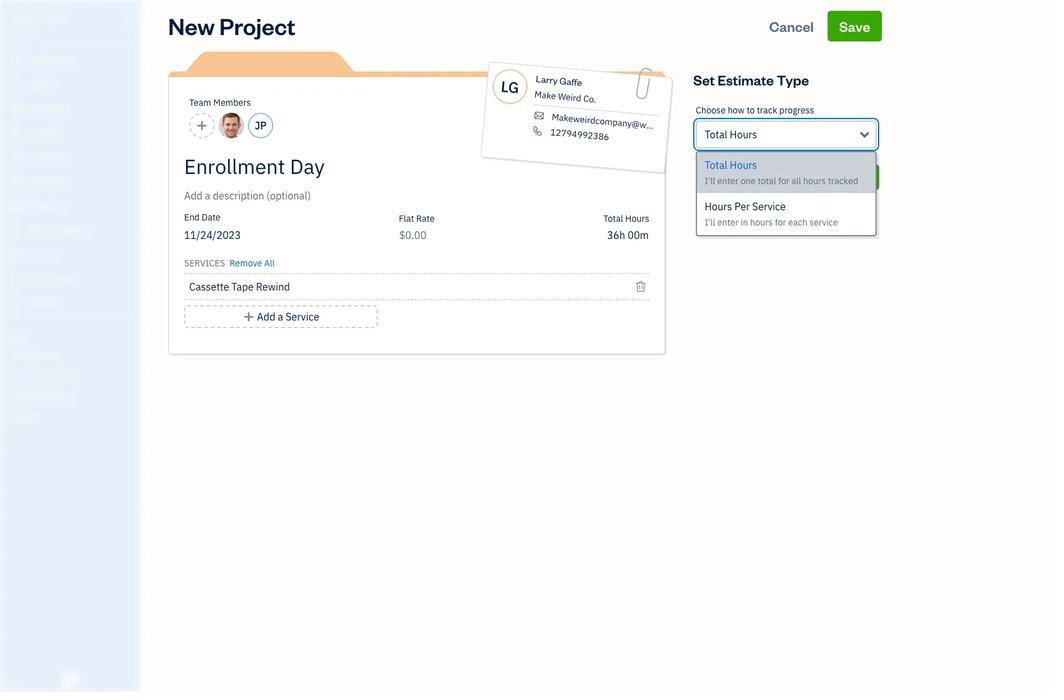 Task type: locate. For each thing, give the bounding box(es) containing it.
total hours option
[[697, 152, 876, 194]]

enter inside hours per service i'll enter in hours for each service
[[718, 217, 739, 228]]

hours
[[803, 175, 826, 187], [750, 217, 773, 228]]

cancel up type
[[769, 17, 814, 35]]

1 vertical spatial cancel
[[739, 170, 776, 184]]

enter
[[718, 175, 739, 187], [718, 217, 739, 228]]

1 vertical spatial service
[[286, 310, 319, 323]]

1 vertical spatial for
[[775, 217, 786, 228]]

chart image
[[8, 273, 24, 286]]

service down the total
[[752, 200, 786, 213]]

hours left the per
[[705, 200, 732, 213]]

track
[[757, 105, 777, 116]]

1 horizontal spatial service
[[752, 200, 786, 213]]

list box
[[697, 152, 876, 235]]

hours per service i'll enter in hours for each service
[[705, 200, 838, 228]]

cancel for bottom cancel button
[[739, 170, 776, 184]]

service right a
[[286, 310, 319, 323]]

expense image
[[8, 177, 24, 189]]

done button
[[829, 164, 880, 190]]

hours inside total hours i'll enter one total for all hours tracked
[[803, 175, 826, 187]]

a
[[278, 310, 283, 323]]

0 horizontal spatial hours
[[750, 217, 773, 228]]

0 vertical spatial hours
[[803, 175, 826, 187]]

project
[[219, 11, 296, 41]]

tape
[[232, 280, 254, 293]]

for left all
[[778, 175, 790, 187]]

1 enter from the top
[[718, 175, 739, 187]]

one
[[741, 175, 756, 187]]

team members image
[[10, 351, 136, 361]]

hours down to
[[730, 128, 757, 141]]

owner
[[10, 25, 34, 35]]

hours
[[730, 128, 757, 141], [730, 159, 757, 171], [705, 200, 732, 213], [625, 213, 649, 224]]

hours up one at the right top
[[730, 159, 757, 171]]

hours inside hours per service i'll enter in hours for each service
[[750, 217, 773, 228]]

0 vertical spatial total
[[705, 128, 728, 141]]

2 enter from the top
[[718, 217, 739, 228]]

i'll left one at the right top
[[705, 175, 715, 187]]

Project Description text field
[[184, 188, 535, 203]]

add
[[257, 310, 275, 323]]

larry
[[536, 73, 558, 87]]

i'll left in
[[705, 217, 715, 228]]

service for a
[[286, 310, 319, 323]]

bank connections image
[[10, 391, 136, 402]]

hours inside hours per service i'll enter in hours for each service
[[705, 200, 732, 213]]

plus image
[[243, 309, 255, 324]]

set
[[693, 71, 715, 89]]

team
[[189, 97, 211, 108]]

0 vertical spatial cancel
[[769, 17, 814, 35]]

enter left one at the right top
[[718, 175, 739, 187]]

services
[[184, 257, 225, 269]]

for left the each in the top right of the page
[[775, 217, 786, 228]]

cancel button up type
[[758, 11, 825, 41]]

service for per
[[752, 200, 786, 213]]

money image
[[8, 249, 24, 262]]

1 vertical spatial hours
[[750, 217, 773, 228]]

total hours down how
[[705, 128, 757, 141]]

i'll inside hours per service i'll enter in hours for each service
[[705, 217, 715, 228]]

jp
[[255, 119, 267, 132]]

1 vertical spatial enter
[[718, 217, 739, 228]]

save button
[[828, 11, 882, 41]]

1 i'll from the top
[[705, 175, 715, 187]]

main element
[[0, 0, 172, 692]]

apps image
[[10, 330, 136, 340]]

0 vertical spatial total hours
[[705, 128, 757, 141]]

save
[[839, 17, 871, 35]]

new project
[[168, 11, 296, 41]]

total inside total hours i'll enter one total for all hours tracked
[[705, 159, 728, 171]]

enter left in
[[718, 217, 739, 228]]

estimate image
[[8, 104, 24, 117]]

total hours
[[705, 128, 757, 141], [604, 213, 649, 224]]

each
[[788, 217, 808, 228]]

remove
[[230, 257, 262, 269]]

settings image
[[10, 412, 136, 422]]

hours right all
[[803, 175, 826, 187]]

0 vertical spatial i'll
[[705, 175, 715, 187]]

0 vertical spatial for
[[778, 175, 790, 187]]

make
[[534, 88, 557, 102]]

hours inside estimate type "field"
[[730, 128, 757, 141]]

0 vertical spatial service
[[752, 200, 786, 213]]

Hourly Budget text field
[[607, 229, 649, 242]]

total inside estimate type "field"
[[705, 128, 728, 141]]

report image
[[8, 298, 24, 310]]

turtle
[[10, 11, 47, 24]]

2 vertical spatial total
[[604, 213, 623, 224]]

1 vertical spatial total
[[705, 159, 728, 171]]

for inside hours per service i'll enter in hours for each service
[[775, 217, 786, 228]]

cancel for cancel button to the top
[[769, 17, 814, 35]]

freshbooks image
[[60, 672, 80, 687]]

service inside hours per service i'll enter in hours for each service
[[752, 200, 786, 213]]

to
[[747, 105, 755, 116]]

hours right in
[[750, 217, 773, 228]]

all
[[264, 257, 275, 269]]

cancel button
[[758, 11, 825, 41], [693, 164, 821, 190]]

0 horizontal spatial service
[[286, 310, 319, 323]]

add a service button
[[184, 305, 378, 328]]

total hours up hourly budget text box
[[604, 213, 649, 224]]

envelope image
[[532, 110, 546, 121]]

choose
[[696, 105, 726, 116]]

Estimate Type field
[[696, 120, 877, 149]]

hours per service option
[[697, 194, 876, 235]]

cancel
[[769, 17, 814, 35], [739, 170, 776, 184]]

Project Name text field
[[184, 154, 535, 179]]

1 horizontal spatial total hours
[[705, 128, 757, 141]]

set estimate type
[[693, 71, 809, 89]]

i'll
[[705, 175, 715, 187], [705, 217, 715, 228]]

items and services image
[[10, 371, 136, 381]]

1 vertical spatial total hours
[[604, 213, 649, 224]]

for
[[778, 175, 790, 187], [775, 217, 786, 228]]

flat rate
[[399, 213, 435, 224]]

rate
[[416, 213, 435, 224]]

total
[[758, 175, 776, 187]]

service inside add a service button
[[286, 310, 319, 323]]

1 vertical spatial i'll
[[705, 217, 715, 228]]

hours up hourly budget text box
[[625, 213, 649, 224]]

0 vertical spatial enter
[[718, 175, 739, 187]]

inc
[[49, 11, 67, 24]]

cancel up the per
[[739, 170, 776, 184]]

2 i'll from the top
[[705, 217, 715, 228]]

lg
[[500, 76, 520, 98]]

cancel button up the per
[[693, 164, 821, 190]]

remove all button
[[227, 253, 275, 271]]

service
[[752, 200, 786, 213], [286, 310, 319, 323]]

total
[[705, 128, 728, 141], [705, 159, 728, 171], [604, 213, 623, 224]]

1 horizontal spatial hours
[[803, 175, 826, 187]]

services remove all
[[184, 257, 275, 269]]



Task type: describe. For each thing, give the bounding box(es) containing it.
in
[[741, 217, 748, 228]]

timer image
[[8, 225, 24, 238]]

for inside total hours i'll enter one total for all hours tracked
[[778, 175, 790, 187]]

team members
[[189, 97, 251, 108]]

done
[[840, 170, 868, 184]]

End date in  format text field
[[184, 229, 339, 242]]

remove project service image
[[635, 279, 647, 294]]

phone image
[[531, 125, 545, 137]]

cassette tape rewind
[[189, 280, 290, 293]]

enter inside total hours i'll enter one total for all hours tracked
[[718, 175, 739, 187]]

all
[[792, 175, 801, 187]]

makeweirdcompany@weird.co
[[551, 111, 674, 133]]

hours inside total hours i'll enter one total for all hours tracked
[[730, 159, 757, 171]]

cassette
[[189, 280, 229, 293]]

new
[[168, 11, 215, 41]]

per
[[735, 200, 750, 213]]

members
[[213, 97, 251, 108]]

service
[[810, 217, 838, 228]]

choose how to track progress
[[696, 105, 814, 116]]

i'll inside total hours i'll enter one total for all hours tracked
[[705, 175, 715, 187]]

choose how to track progress element
[[693, 95, 880, 159]]

rewind
[[256, 280, 290, 293]]

date
[[202, 212, 220, 223]]

co.
[[583, 93, 597, 105]]

0 horizontal spatial total hours
[[604, 213, 649, 224]]

add team member image
[[196, 118, 208, 133]]

12794992386
[[550, 126, 610, 143]]

larry gaffe make weird co.
[[534, 73, 597, 105]]

client image
[[8, 80, 24, 92]]

Amount (USD) text field
[[399, 229, 427, 242]]

end date
[[184, 212, 220, 223]]

project image
[[8, 201, 24, 214]]

invoice image
[[8, 128, 24, 141]]

how
[[728, 105, 745, 116]]

tracked
[[828, 175, 859, 187]]

gaffe
[[559, 75, 583, 89]]

weird
[[558, 91, 582, 104]]

payment image
[[8, 152, 24, 165]]

add a service
[[257, 310, 319, 323]]

0 vertical spatial cancel button
[[758, 11, 825, 41]]

type
[[777, 71, 809, 89]]

turtle inc owner
[[10, 11, 67, 35]]

flat
[[399, 213, 414, 224]]

progress
[[780, 105, 814, 116]]

estimate
[[718, 71, 774, 89]]

dashboard image
[[8, 55, 24, 68]]

total hours i'll enter one total for all hours tracked
[[705, 159, 859, 187]]

total hours inside estimate type "field"
[[705, 128, 757, 141]]

end
[[184, 212, 200, 223]]

list box containing total hours
[[697, 152, 876, 235]]

1 vertical spatial cancel button
[[693, 164, 821, 190]]



Task type: vqa. For each thing, say whether or not it's contained in the screenshot.
"NEW CLIENT" to the left
no



